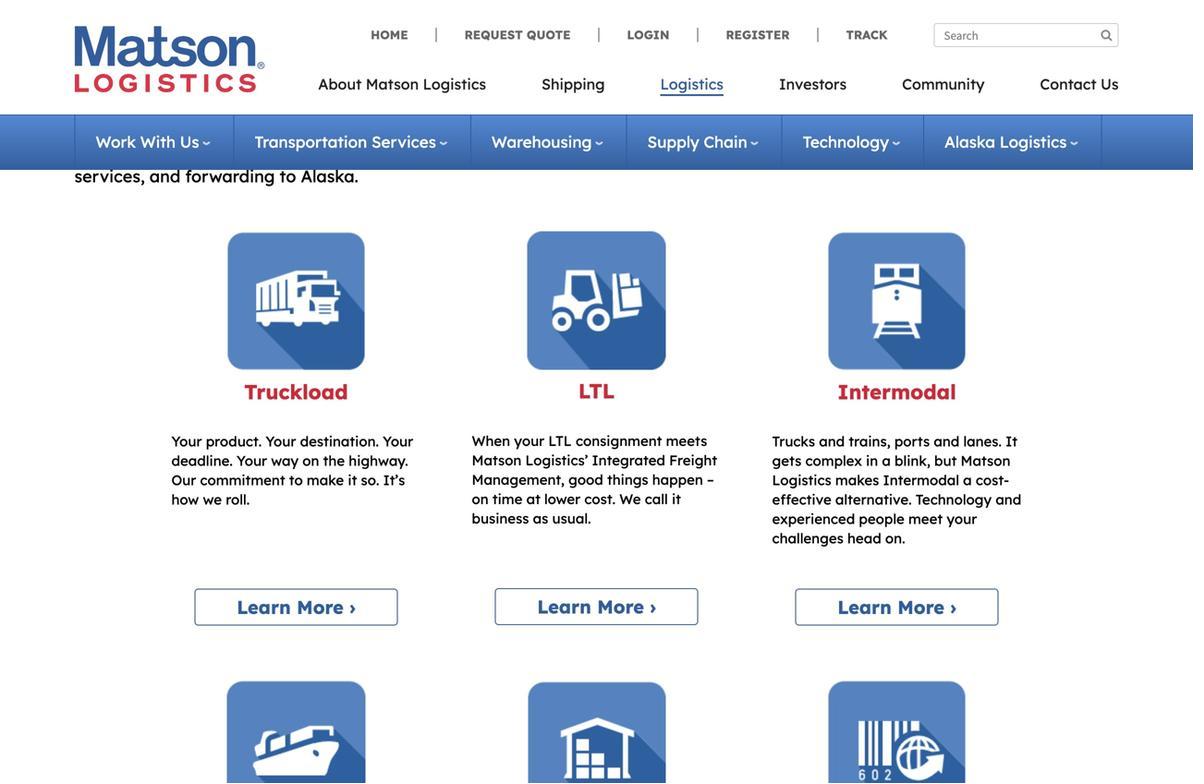 Task type: vqa. For each thing, say whether or not it's contained in the screenshot.
will to the left
no



Task type: describe. For each thing, give the bounding box(es) containing it.
matson inside when your ltl consignment meets matson logistics' integrated freight management, good things happen – on time at lower cost. we call it business as usual.
[[472, 452, 522, 469]]

your up deadline.
[[171, 433, 202, 451]]

ocean
[[597, 113, 647, 134]]

more for ltl
[[597, 595, 644, 619]]

freight
[[721, 139, 775, 160]]

learn more › link for truckload
[[195, 589, 398, 626]]

learn for ltl
[[537, 595, 591, 619]]

work with us
[[96, 132, 199, 152]]

highway
[[443, 139, 511, 160]]

trucks and trains, ports and lanes. it gets complex in a blink, but matson logistics makes intermodal a cost- effective alternative. technology and experienced people meet your challenges head on.
[[772, 433, 1022, 548]]

› for ltl
[[650, 595, 656, 619]]

logistics'
[[526, 452, 588, 469]]

shipping
[[542, 75, 605, 93]]

chain
[[994, 139, 1038, 160]]

lanes.
[[964, 433, 1002, 451]]

request quote link
[[436, 27, 598, 43]]

matson's
[[521, 113, 593, 134]]

light
[[1056, 113, 1092, 134]]

trucks
[[772, 433, 815, 451]]

ltl inside when your ltl consignment meets matson logistics' integrated freight management, good things happen – on time at lower cost. we call it business as usual.
[[548, 432, 572, 450]]

about
[[126, 68, 173, 88]]

matson logistics company profile link
[[204, 68, 478, 88]]

on inside when your ltl consignment meets matson logistics' integrated freight management, good things happen – on time at lower cost. we call it business as usual.
[[472, 491, 489, 508]]

integrated,
[[913, 113, 1003, 134]]

investors
[[779, 75, 847, 93]]

your inside when your ltl consignment meets matson logistics' integrated freight management, good things happen – on time at lower cost. we call it business as usual.
[[514, 432, 545, 450]]

services
[[372, 132, 436, 152]]

1 horizontal spatial and
[[934, 433, 960, 451]]

request quote
[[465, 27, 571, 43]]

community
[[902, 75, 985, 93]]

technology link
[[803, 132, 900, 152]]

work with us link
[[96, 132, 210, 152]]

alaska logistics link
[[945, 132, 1078, 152]]

seconds).
[[431, 23, 506, 43]]

transportation services link
[[255, 132, 447, 152]]

but
[[935, 453, 957, 470]]

roll.
[[226, 491, 250, 509]]

destination.
[[300, 433, 379, 451]]

meet
[[216, 23, 256, 43]]

warehousing link
[[492, 132, 603, 152]]

contact us link
[[1012, 69, 1119, 107]]

more for truckload
[[297, 596, 344, 619]]

learn more › for truckload
[[237, 596, 356, 619]]

warehousing
[[492, 132, 592, 152]]

shipping link
[[514, 69, 633, 107]]

product.
[[206, 433, 262, 451]]

reach
[[450, 113, 495, 134]]

lower
[[544, 491, 581, 508]]

watch our video: meet matson logistics (90 seconds).
[[74, 23, 506, 43]]

people
[[859, 511, 905, 528]]

we
[[203, 491, 222, 509]]

established
[[74, 113, 167, 134]]

–
[[707, 471, 714, 489]]

home link
[[371, 27, 436, 43]]

commitment
[[200, 472, 285, 490]]

meet matson logistics link
[[216, 23, 396, 43]]

register link
[[697, 27, 818, 43]]

services
[[145, 139, 211, 160]]

logistics
[[74, 139, 140, 160]]

include
[[253, 139, 311, 160]]

request
[[465, 27, 523, 43]]

your product. your destination. your deadline.  your way on the highway. our commitment to make it so. it's how we roll.
[[171, 433, 413, 509]]

deadline.
[[171, 453, 233, 470]]

more for intermodal
[[898, 596, 945, 619]]

intermodal,
[[346, 139, 439, 160]]

freight
[[669, 452, 717, 469]]

your up commitment
[[237, 453, 267, 470]]

truckload link
[[244, 379, 348, 405]]

rail
[[316, 139, 341, 160]]

track link
[[818, 27, 888, 43]]

services, and
[[74, 166, 181, 187]]

2 horizontal spatial and
[[996, 491, 1022, 509]]

learn more › link for intermodal
[[795, 589, 999, 626]]

us inside contact us link
[[1101, 75, 1119, 93]]

when your ltl consignment meets matson logistics' integrated freight management, good things happen – on time at lower cost. we call it business as usual.
[[472, 432, 717, 528]]

brokerage,
[[516, 139, 604, 160]]

effective
[[772, 491, 832, 509]]

gets
[[772, 453, 802, 470]]

our inside established in 1987, we extend the geographic reach of matson's ocean transportation network with our integrated, asset-light logistics services that include rail intermodal, highway brokerage, warehousing, freight consolidation, asia supply chain services, and forwarding to alaska.
[[882, 113, 909, 134]]

geographic
[[353, 113, 445, 134]]

on.
[[885, 530, 905, 548]]

when
[[472, 432, 510, 450]]

intermodal inside the trucks and trains, ports and lanes. it gets complex in a blink, but matson logistics makes intermodal a cost- effective alternative. technology and experienced people meet your challenges head on.
[[883, 472, 959, 490]]

about matson logistics
[[318, 75, 486, 93]]

with
[[843, 113, 877, 134]]

call
[[645, 491, 668, 508]]

technology inside the trucks and trains, ports and lanes. it gets complex in a blink, but matson logistics makes intermodal a cost- effective alternative. technology and experienced people meet your challenges head on.
[[916, 491, 992, 509]]

search image
[[1101, 29, 1112, 41]]

on inside your product. your destination. your deadline.  your way on the highway. our commitment to make it so. it's how we roll.
[[302, 453, 319, 470]]

chain
[[704, 132, 748, 152]]

complex
[[806, 453, 862, 470]]

how
[[171, 491, 199, 509]]

extend the
[[262, 113, 348, 134]]

usual.
[[552, 510, 591, 528]]

learn more › for ltl
[[537, 595, 656, 619]]

us:
[[178, 68, 200, 88]]

intermodal link
[[838, 379, 956, 405]]



Task type: locate. For each thing, give the bounding box(es) containing it.
1 vertical spatial our
[[882, 113, 909, 134]]

1 horizontal spatial it
[[672, 491, 681, 508]]

0 vertical spatial your
[[514, 432, 545, 450]]

our left video:
[[131, 23, 158, 43]]

0 vertical spatial us
[[1101, 75, 1119, 93]]

1 horizontal spatial in
[[866, 453, 878, 470]]

your inside the trucks and trains, ports and lanes. it gets complex in a blink, but matson logistics makes intermodal a cost- effective alternative. technology and experienced people meet your challenges head on.
[[947, 511, 977, 528]]

0 horizontal spatial a
[[882, 453, 891, 470]]

1 vertical spatial a
[[963, 472, 972, 490]]

cost.
[[585, 491, 616, 508]]

matson up geographic
[[366, 75, 419, 93]]

matson down lanes.
[[961, 453, 1011, 470]]

0 horizontal spatial learn more ›
[[237, 596, 356, 619]]

in inside the trucks and trains, ports and lanes. it gets complex in a blink, but matson logistics makes intermodal a cost- effective alternative. technology and experienced people meet your challenges head on.
[[866, 453, 878, 470]]

to inside your product. your destination. your deadline.  your way on the highway. our commitment to make it so. it's how we roll.
[[289, 472, 303, 490]]

and down the cost-
[[996, 491, 1022, 509]]

profile
[[427, 68, 478, 88]]

1 horizontal spatial ›
[[650, 595, 656, 619]]

matson down the when
[[472, 452, 522, 469]]

1 horizontal spatial on
[[472, 491, 489, 508]]

business
[[472, 510, 529, 528]]

matson inside top menu navigation
[[366, 75, 419, 93]]

login
[[627, 27, 670, 43]]

integrated
[[592, 452, 665, 469]]

1 vertical spatial ltl
[[548, 432, 572, 450]]

2 horizontal spatial learn more › link
[[795, 589, 999, 626]]

it's
[[383, 472, 405, 490]]

to down include
[[280, 166, 296, 187]]

established in 1987, we extend the geographic reach of matson's ocean transportation network with our integrated, asset-light logistics services that include rail intermodal, highway brokerage, warehousing, freight consolidation, asia supply chain services, and forwarding to alaska.
[[74, 113, 1092, 187]]

in inside established in 1987, we extend the geographic reach of matson's ocean transportation network with our integrated, asset-light logistics services that include rail intermodal, highway brokerage, warehousing, freight consolidation, asia supply chain services, and forwarding to alaska.
[[172, 113, 186, 134]]

0 horizontal spatial learn more › link
[[195, 589, 398, 626]]

make
[[307, 472, 344, 490]]

home
[[371, 27, 408, 43]]

us right with
[[180, 132, 199, 152]]

1 vertical spatial to
[[289, 472, 303, 490]]

intermodal up ports
[[838, 379, 956, 405]]

meets
[[666, 432, 707, 450]]

a
[[882, 453, 891, 470], [963, 472, 972, 490]]

alaska logistics
[[945, 132, 1067, 152]]

supply chain link
[[647, 132, 759, 152]]

ltl
[[578, 378, 615, 404], [548, 432, 572, 450]]

cost-
[[976, 472, 1009, 490]]

0 horizontal spatial on
[[302, 453, 319, 470]]

learn for intermodal
[[838, 596, 892, 619]]

technology down investors link
[[803, 132, 889, 152]]

good
[[569, 471, 603, 489]]

at
[[526, 491, 541, 508]]

it inside when your ltl consignment meets matson logistics' integrated freight management, good things happen – on time at lower cost. we call it business as usual.
[[672, 491, 681, 508]]

blink,
[[895, 453, 931, 470]]

matson up learn about us: matson logistics company profile
[[261, 23, 320, 43]]

learn more › link for ltl
[[495, 589, 698, 626]]

ports
[[895, 433, 930, 451]]

it
[[1006, 433, 1018, 451]]

quote
[[527, 27, 571, 43]]

and up but
[[934, 433, 960, 451]]

1 horizontal spatial a
[[963, 472, 972, 490]]

0 vertical spatial ltl
[[578, 378, 615, 404]]

Search search field
[[934, 23, 1119, 47]]

to down way
[[289, 472, 303, 490]]

0 vertical spatial to
[[280, 166, 296, 187]]

asset-
[[1007, 113, 1056, 134]]

company
[[345, 68, 422, 88]]

with
[[140, 132, 176, 152]]

2 horizontal spatial ›
[[951, 596, 956, 619]]

things
[[607, 471, 648, 489]]

matson logistics image
[[74, 26, 265, 92]]

consignment
[[576, 432, 662, 450]]

matson inside the trucks and trains, ports and lanes. it gets complex in a blink, but matson logistics makes intermodal a cost- effective alternative. technology and experienced people meet your challenges head on.
[[961, 453, 1011, 470]]

0 vertical spatial technology
[[803, 132, 889, 152]]

us right contact
[[1101, 75, 1119, 93]]

1 horizontal spatial learn more › link
[[495, 589, 698, 626]]

1 vertical spatial your
[[947, 511, 977, 528]]

0 horizontal spatial our
[[131, 23, 158, 43]]

supply
[[647, 132, 699, 152]]

forwarding
[[185, 166, 275, 187]]

a down trains, at the bottom right of the page
[[882, 453, 891, 470]]

2 horizontal spatial learn more ›
[[838, 596, 956, 619]]

intermodal
[[838, 379, 956, 405], [883, 472, 959, 490]]

it inside your product. your destination. your deadline.  your way on the highway. our commitment to make it so. it's how we roll.
[[348, 472, 357, 490]]

in up 'services' on the left of page
[[172, 113, 186, 134]]

and up the complex
[[819, 433, 845, 451]]

on left the
[[302, 453, 319, 470]]

login link
[[598, 27, 697, 43]]

0 horizontal spatial ›
[[350, 596, 356, 619]]

ltl up consignment
[[578, 378, 615, 404]]

›
[[650, 595, 656, 619], [350, 596, 356, 619], [951, 596, 956, 619]]

1 horizontal spatial technology
[[916, 491, 992, 509]]

way
[[271, 453, 299, 470]]

0 horizontal spatial us
[[180, 132, 199, 152]]

0 horizontal spatial in
[[172, 113, 186, 134]]

more
[[597, 595, 644, 619], [297, 596, 344, 619], [898, 596, 945, 619]]

1 vertical spatial on
[[472, 491, 489, 508]]

1 horizontal spatial us
[[1101, 75, 1119, 93]]

0 horizontal spatial technology
[[803, 132, 889, 152]]

your right meet
[[947, 511, 977, 528]]

1987, we
[[191, 113, 257, 134]]

0 horizontal spatial it
[[348, 472, 357, 490]]

0 vertical spatial on
[[302, 453, 319, 470]]

on left time
[[472, 491, 489, 508]]

in
[[172, 113, 186, 134], [866, 453, 878, 470]]

0 horizontal spatial more
[[297, 596, 344, 619]]

time
[[493, 491, 523, 508]]

work
[[96, 132, 136, 152]]

0 vertical spatial our
[[131, 23, 158, 43]]

0 horizontal spatial your
[[514, 432, 545, 450]]

contact
[[1040, 75, 1097, 93]]

alternative.
[[835, 491, 912, 509]]

head
[[848, 530, 882, 548]]

supply chain
[[647, 132, 748, 152]]

logistics inside the trucks and trains, ports and lanes. it gets complex in a blink, but matson logistics makes intermodal a cost- effective alternative. technology and experienced people meet your challenges head on.
[[772, 472, 832, 490]]

truckload
[[244, 379, 348, 405]]

intermodal down blink,
[[883, 472, 959, 490]]

so.
[[361, 472, 379, 490]]

learn for truckload
[[237, 596, 291, 619]]

1 vertical spatial in
[[866, 453, 878, 470]]

in down trains, at the bottom right of the page
[[866, 453, 878, 470]]

experienced
[[772, 511, 855, 528]]

0 horizontal spatial ltl
[[548, 432, 572, 450]]

1 horizontal spatial learn more ›
[[537, 595, 656, 619]]

happen
[[652, 471, 703, 489]]

ltl up "logistics'"
[[548, 432, 572, 450]]

our up asia
[[882, 113, 909, 134]]

it left "so."
[[348, 472, 357, 490]]

learn more › link
[[495, 589, 698, 626], [195, 589, 398, 626], [795, 589, 999, 626]]

0 vertical spatial intermodal
[[838, 379, 956, 405]]

about
[[318, 75, 362, 93]]

your up "logistics'"
[[514, 432, 545, 450]]

alaska
[[945, 132, 995, 152]]

logistics
[[325, 23, 396, 43], [269, 68, 340, 88], [423, 75, 486, 93], [660, 75, 724, 93], [1000, 132, 1067, 152], [772, 472, 832, 490]]

that
[[215, 139, 248, 160]]

network
[[773, 113, 838, 134]]

trains,
[[849, 433, 891, 451]]

warehousing,
[[609, 139, 716, 160]]

the
[[323, 453, 345, 470]]

your up way
[[266, 433, 296, 451]]

None search field
[[934, 23, 1119, 47]]

your up highway.
[[383, 433, 413, 451]]

a left the cost-
[[963, 472, 972, 490]]

1 horizontal spatial more
[[597, 595, 644, 619]]

0 horizontal spatial and
[[819, 433, 845, 451]]

1 vertical spatial technology
[[916, 491, 992, 509]]

our
[[171, 472, 196, 490]]

learn more › for intermodal
[[838, 596, 956, 619]]

1 horizontal spatial your
[[947, 511, 977, 528]]

0 vertical spatial it
[[348, 472, 357, 490]]

technology
[[803, 132, 889, 152], [916, 491, 992, 509]]

1 vertical spatial intermodal
[[883, 472, 959, 490]]

1 vertical spatial it
[[672, 491, 681, 508]]

1 horizontal spatial ltl
[[578, 378, 615, 404]]

watch
[[74, 23, 126, 43]]

0 vertical spatial a
[[882, 453, 891, 470]]

0 vertical spatial in
[[172, 113, 186, 134]]

› for truckload
[[350, 596, 356, 619]]

› for intermodal
[[951, 596, 956, 619]]

our
[[131, 23, 158, 43], [882, 113, 909, 134]]

to inside established in 1987, we extend the geographic reach of matson's ocean transportation network with our integrated, asset-light logistics services that include rail intermodal, highway brokerage, warehousing, freight consolidation, asia supply chain services, and forwarding to alaska.
[[280, 166, 296, 187]]

1 vertical spatial us
[[180, 132, 199, 152]]

matson logistics less than truckload icon image
[[527, 231, 666, 370]]

makes
[[835, 472, 879, 490]]

transportation
[[255, 132, 367, 152]]

meet
[[909, 511, 943, 528]]

top menu navigation
[[318, 69, 1119, 107]]

highway.
[[349, 453, 408, 470]]

it down happen
[[672, 491, 681, 508]]

matson
[[261, 23, 320, 43], [204, 68, 264, 88], [366, 75, 419, 93], [472, 452, 522, 469], [961, 453, 1011, 470]]

matson down meet
[[204, 68, 264, 88]]

track
[[846, 27, 888, 43]]

2 horizontal spatial more
[[898, 596, 945, 619]]

technology up meet
[[916, 491, 992, 509]]

1 horizontal spatial our
[[882, 113, 909, 134]]



